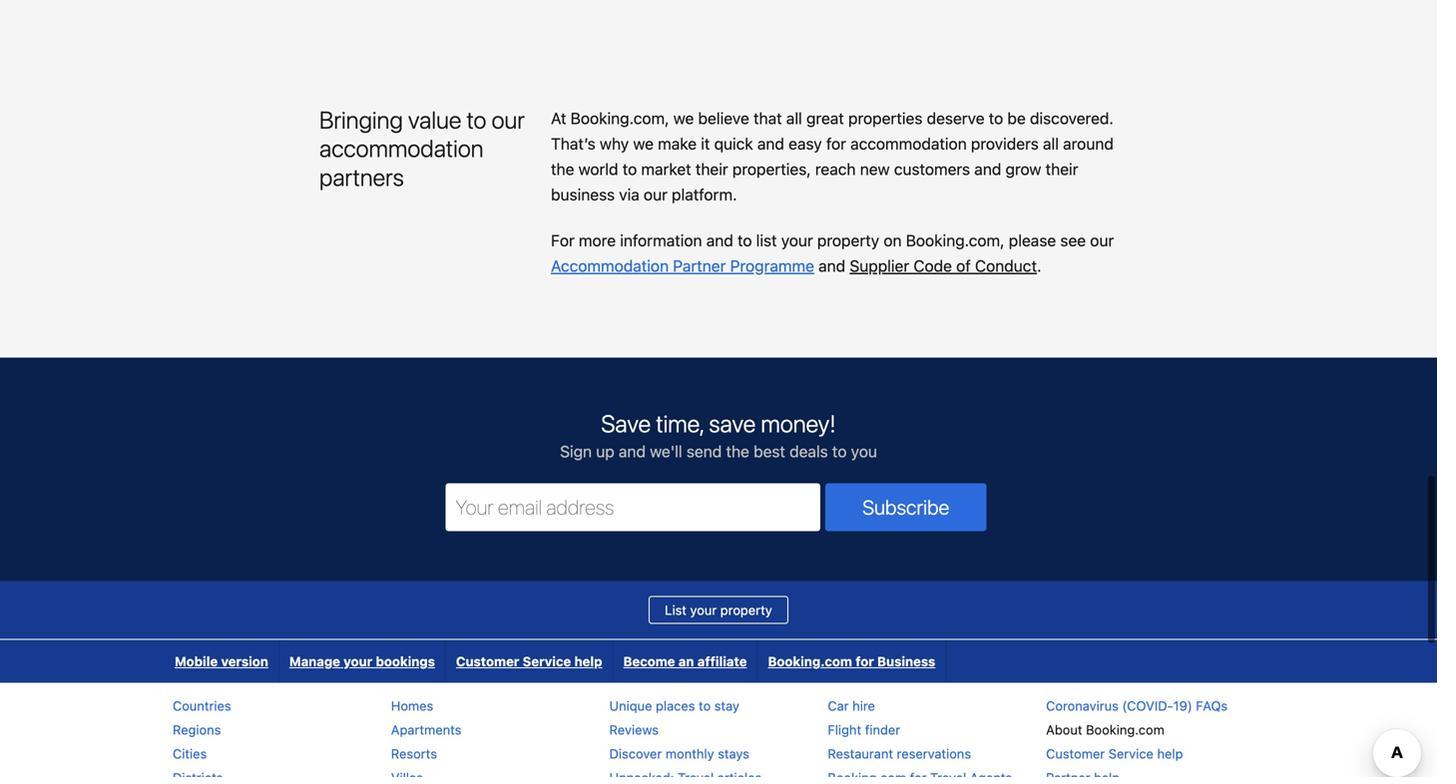 Task type: vqa. For each thing, say whether or not it's contained in the screenshot.
'Hostel' to the top
no



Task type: locate. For each thing, give the bounding box(es) containing it.
their down around
[[1046, 160, 1079, 179]]

our inside for more information and to list your property on booking.com, please see our accommodation partner programme and supplier code of conduct .
[[1091, 231, 1115, 250]]

customer service help link
[[446, 641, 613, 683], [1047, 747, 1184, 762]]

our right via
[[644, 185, 668, 204]]

0 vertical spatial property
[[818, 231, 880, 250]]

0 horizontal spatial customer
[[456, 655, 520, 670]]

1 vertical spatial the
[[726, 442, 750, 461]]

0 horizontal spatial we
[[633, 134, 654, 153]]

our inside bringing value to our accommodation partners
[[492, 106, 525, 134]]

stay
[[715, 699, 740, 714]]

to left list
[[738, 231, 752, 250]]

2 accommodation from the left
[[320, 135, 484, 162]]

1 vertical spatial all
[[1044, 134, 1059, 153]]

resorts
[[391, 747, 437, 762]]

0 vertical spatial help
[[575, 655, 603, 670]]

booking.com up car
[[768, 655, 853, 670]]

1 vertical spatial customer service help link
[[1047, 747, 1184, 762]]

1 vertical spatial help
[[1158, 747, 1184, 762]]

0 vertical spatial booking.com,
[[571, 109, 670, 128]]

properties,
[[733, 160, 812, 179]]

become an affiliate
[[624, 655, 747, 670]]

all right that
[[787, 109, 803, 128]]

hire
[[853, 699, 876, 714]]

time,
[[656, 410, 704, 438]]

and
[[758, 134, 785, 153], [975, 160, 1002, 179], [707, 231, 734, 250], [819, 257, 846, 275], [619, 442, 646, 461]]

we
[[674, 109, 694, 128], [633, 134, 654, 153]]

regions
[[173, 723, 221, 738]]

and right up
[[619, 442, 646, 461]]

discover
[[610, 747, 662, 762]]

grow
[[1006, 160, 1042, 179]]

booking.com, up why
[[571, 109, 670, 128]]

more
[[579, 231, 616, 250]]

save time, save money! footer
[[0, 357, 1438, 778]]

1 vertical spatial booking.com,
[[906, 231, 1005, 250]]

property up affiliate
[[721, 603, 773, 618]]

list your property
[[665, 603, 773, 618]]

accommodation partner programme link
[[551, 257, 815, 275]]

property inside for more information and to list your property on booking.com, please see our accommodation partner programme and supplier code of conduct .
[[818, 231, 880, 250]]

1 horizontal spatial customer
[[1047, 747, 1106, 762]]

0 horizontal spatial booking.com
[[768, 655, 853, 670]]

unique places to stay link
[[610, 699, 740, 714]]

property
[[818, 231, 880, 250], [721, 603, 773, 618]]

navigation
[[165, 641, 947, 683]]

be
[[1008, 109, 1026, 128]]

0 horizontal spatial accommodation
[[320, 135, 484, 162]]

to inside "unique places to stay reviews discover monthly stays"
[[699, 699, 711, 714]]

the down save
[[726, 442, 750, 461]]

code
[[914, 257, 953, 275]]

0 horizontal spatial booking.com,
[[571, 109, 670, 128]]

customer
[[456, 655, 520, 670], [1047, 747, 1106, 762]]

faqs
[[1197, 699, 1228, 714]]

accommodation down value
[[320, 135, 484, 162]]

supplier code of conduct link
[[850, 257, 1038, 275]]

our left at
[[492, 106, 525, 134]]

0 horizontal spatial our
[[492, 106, 525, 134]]

bringing value to our accommodation partners
[[320, 106, 525, 191]]

homes
[[391, 699, 434, 714]]

0 vertical spatial booking.com
[[768, 655, 853, 670]]

navigation containing mobile version
[[165, 641, 947, 683]]

booking.com, inside for more information and to list your property on booking.com, please see our accommodation partner programme and supplier code of conduct .
[[906, 231, 1005, 250]]

partner
[[673, 257, 726, 275]]

to left the stay
[[699, 699, 711, 714]]

coronavirus (covid-19) faqs about booking.com customer service help
[[1047, 699, 1228, 762]]

2 vertical spatial our
[[1091, 231, 1115, 250]]

customer service help link for mobile version
[[446, 641, 613, 683]]

to inside for more information and to list your property on booking.com, please see our accommodation partner programme and supplier code of conduct .
[[738, 231, 752, 250]]

2 vertical spatial your
[[344, 655, 373, 670]]

1 accommodation from the left
[[851, 134, 967, 153]]

booking.com inside navigation
[[768, 655, 853, 670]]

your
[[782, 231, 814, 250], [691, 603, 717, 618], [344, 655, 373, 670]]

0 horizontal spatial your
[[344, 655, 373, 670]]

0 horizontal spatial for
[[827, 134, 847, 153]]

1 horizontal spatial their
[[1046, 160, 1079, 179]]

we right why
[[633, 134, 654, 153]]

mobile
[[175, 655, 218, 670]]

service
[[523, 655, 571, 670], [1109, 747, 1154, 762]]

(covid-
[[1123, 699, 1174, 714]]

car hire flight finder restaurant reservations
[[828, 699, 972, 762]]

our
[[492, 106, 525, 134], [644, 185, 668, 204], [1091, 231, 1115, 250]]

0 vertical spatial for
[[827, 134, 847, 153]]

0 vertical spatial the
[[551, 160, 575, 179]]

1 horizontal spatial the
[[726, 442, 750, 461]]

why
[[600, 134, 629, 153]]

the down "that's"
[[551, 160, 575, 179]]

booking.com, up of
[[906, 231, 1005, 250]]

their down 'it'
[[696, 160, 729, 179]]

reviews
[[610, 723, 659, 738]]

1 horizontal spatial help
[[1158, 747, 1184, 762]]

help down 19)
[[1158, 747, 1184, 762]]

1 horizontal spatial for
[[856, 655, 875, 670]]

0 horizontal spatial the
[[551, 160, 575, 179]]

help inside navigation
[[575, 655, 603, 670]]

1 vertical spatial customer
[[1047, 747, 1106, 762]]

1 vertical spatial for
[[856, 655, 875, 670]]

booking.com
[[768, 655, 853, 670], [1087, 723, 1165, 738]]

cities
[[173, 747, 207, 762]]

manage your bookings link
[[279, 641, 445, 683]]

customer service help link for coronavirus (covid-19) faqs
[[1047, 747, 1184, 762]]

customer service help
[[456, 655, 603, 670]]

manage
[[289, 655, 340, 670]]

all
[[787, 109, 803, 128], [1044, 134, 1059, 153]]

all down discovered.
[[1044, 134, 1059, 153]]

information
[[620, 231, 703, 250]]

apartments link
[[391, 723, 462, 738]]

homes apartments resorts
[[391, 699, 462, 762]]

0 vertical spatial we
[[674, 109, 694, 128]]

accommodation inside bringing value to our accommodation partners
[[320, 135, 484, 162]]

we up make
[[674, 109, 694, 128]]

booking.com down coronavirus (covid-19) faqs link
[[1087, 723, 1165, 738]]

best
[[754, 442, 786, 461]]

your inside for more information and to list your property on booking.com, please see our accommodation partner programme and supplier code of conduct .
[[782, 231, 814, 250]]

you
[[851, 442, 878, 461]]

19)
[[1174, 699, 1193, 714]]

and up partner
[[707, 231, 734, 250]]

money!
[[761, 410, 837, 438]]

and inside "save time, save money! sign up and we'll send the best deals to you"
[[619, 442, 646, 461]]

customer down about
[[1047, 747, 1106, 762]]

the inside "save time, save money! sign up and we'll send the best deals to you"
[[726, 442, 750, 461]]

we'll
[[650, 442, 683, 461]]

help left become
[[575, 655, 603, 670]]

0 vertical spatial your
[[782, 231, 814, 250]]

0 vertical spatial customer service help link
[[446, 641, 613, 683]]

.
[[1038, 257, 1042, 275]]

discovered.
[[1031, 109, 1114, 128]]

2 horizontal spatial your
[[782, 231, 814, 250]]

1 horizontal spatial property
[[818, 231, 880, 250]]

1 vertical spatial booking.com
[[1087, 723, 1165, 738]]

1 their from the left
[[696, 160, 729, 179]]

an
[[679, 655, 695, 670]]

for
[[551, 231, 575, 250]]

monthly
[[666, 747, 715, 762]]

booking.com, inside 'at booking.com, we believe that all great properties deserve to be discovered. that's why we make it quick and easy for accommodation providers all around the world to market their properties, reach new customers and grow their business via our platform.'
[[571, 109, 670, 128]]

at
[[551, 109, 567, 128]]

1 horizontal spatial accommodation
[[851, 134, 967, 153]]

1 vertical spatial property
[[721, 603, 773, 618]]

0 horizontal spatial property
[[721, 603, 773, 618]]

1 horizontal spatial all
[[1044, 134, 1059, 153]]

1 horizontal spatial your
[[691, 603, 717, 618]]

around
[[1064, 134, 1114, 153]]

Your email address email field
[[446, 484, 821, 532]]

property up 'supplier'
[[818, 231, 880, 250]]

of
[[957, 257, 971, 275]]

for left business
[[856, 655, 875, 670]]

customer right bookings
[[456, 655, 520, 670]]

0 horizontal spatial customer service help link
[[446, 641, 613, 683]]

1 horizontal spatial we
[[674, 109, 694, 128]]

to right value
[[467, 106, 487, 134]]

0 horizontal spatial their
[[696, 160, 729, 179]]

0 vertical spatial customer
[[456, 655, 520, 670]]

providers
[[972, 134, 1039, 153]]

1 horizontal spatial service
[[1109, 747, 1154, 762]]

great
[[807, 109, 845, 128]]

to left you
[[833, 442, 847, 461]]

for
[[827, 134, 847, 153], [856, 655, 875, 670]]

1 horizontal spatial booking.com
[[1087, 723, 1165, 738]]

service inside the coronavirus (covid-19) faqs about booking.com customer service help
[[1109, 747, 1154, 762]]

0 horizontal spatial help
[[575, 655, 603, 670]]

to inside bringing value to our accommodation partners
[[467, 106, 487, 134]]

0 horizontal spatial service
[[523, 655, 571, 670]]

booking.com inside the coronavirus (covid-19) faqs about booking.com customer service help
[[1087, 723, 1165, 738]]

apartments
[[391, 723, 462, 738]]

our right see
[[1091, 231, 1115, 250]]

0 vertical spatial service
[[523, 655, 571, 670]]

1 horizontal spatial customer service help link
[[1047, 747, 1184, 762]]

accommodation down 'properties'
[[851, 134, 967, 153]]

for up reach
[[827, 134, 847, 153]]

0 horizontal spatial all
[[787, 109, 803, 128]]

1 horizontal spatial our
[[644, 185, 668, 204]]

2 horizontal spatial our
[[1091, 231, 1115, 250]]

to
[[467, 106, 487, 134], [989, 109, 1004, 128], [623, 160, 637, 179], [738, 231, 752, 250], [833, 442, 847, 461], [699, 699, 711, 714]]

1 vertical spatial service
[[1109, 747, 1154, 762]]

1 vertical spatial our
[[644, 185, 668, 204]]

countries regions cities
[[173, 699, 231, 762]]

0 vertical spatial our
[[492, 106, 525, 134]]

1 vertical spatial your
[[691, 603, 717, 618]]

countries
[[173, 699, 231, 714]]

1 horizontal spatial booking.com,
[[906, 231, 1005, 250]]

countries link
[[173, 699, 231, 714]]



Task type: describe. For each thing, give the bounding box(es) containing it.
market
[[642, 160, 692, 179]]

navigation inside "save time, save money!" footer
[[165, 641, 947, 683]]

to inside "save time, save money! sign up and we'll send the best deals to you"
[[833, 442, 847, 461]]

our inside 'at booking.com, we believe that all great properties deserve to be discovered. that's why we make it quick and easy for accommodation providers all around the world to market their properties, reach new customers and grow their business via our platform.'
[[644, 185, 668, 204]]

help inside the coronavirus (covid-19) faqs about booking.com customer service help
[[1158, 747, 1184, 762]]

it
[[701, 134, 710, 153]]

list your property link
[[649, 597, 789, 625]]

easy
[[789, 134, 823, 153]]

0 vertical spatial all
[[787, 109, 803, 128]]

places
[[656, 699, 696, 714]]

2 their from the left
[[1046, 160, 1079, 179]]

become
[[624, 655, 676, 670]]

mobile version link
[[165, 641, 278, 683]]

customer inside the coronavirus (covid-19) faqs about booking.com customer service help
[[1047, 747, 1106, 762]]

and left 'supplier'
[[819, 257, 846, 275]]

restaurant
[[828, 747, 894, 762]]

your for list your property
[[691, 603, 717, 618]]

booking.com for business link
[[758, 641, 946, 683]]

that
[[754, 109, 783, 128]]

become an affiliate link
[[614, 641, 757, 683]]

for inside 'at booking.com, we believe that all great properties deserve to be discovered. that's why we make it quick and easy for accommodation providers all around the world to market their properties, reach new customers and grow their business via our platform.'
[[827, 134, 847, 153]]

properties
[[849, 109, 923, 128]]

make
[[658, 134, 697, 153]]

accommodation
[[551, 257, 669, 275]]

subscribe button
[[826, 484, 987, 532]]

that's
[[551, 134, 596, 153]]

for more information and to list your property on booking.com, please see our accommodation partner programme and supplier code of conduct .
[[551, 231, 1115, 275]]

deals
[[790, 442, 829, 461]]

list
[[757, 231, 777, 250]]

please
[[1009, 231, 1057, 250]]

affiliate
[[698, 655, 747, 670]]

new
[[861, 160, 890, 179]]

car
[[828, 699, 849, 714]]

homes link
[[391, 699, 434, 714]]

unique places to stay reviews discover monthly stays
[[610, 699, 750, 762]]

supplier
[[850, 257, 910, 275]]

version
[[221, 655, 269, 670]]

send
[[687, 442, 722, 461]]

coronavirus
[[1047, 699, 1119, 714]]

business
[[551, 185, 615, 204]]

1 vertical spatial we
[[633, 134, 654, 153]]

bringing
[[320, 106, 403, 134]]

believe
[[699, 109, 750, 128]]

cities link
[[173, 747, 207, 762]]

your for manage your bookings
[[344, 655, 373, 670]]

to up via
[[623, 160, 637, 179]]

value
[[408, 106, 462, 134]]

flight finder link
[[828, 723, 901, 738]]

save
[[601, 410, 651, 438]]

booking.com for business
[[768, 655, 936, 670]]

programme
[[731, 257, 815, 275]]

and up properties,
[[758, 134, 785, 153]]

save time, save money! sign up and we'll send the best deals to you
[[560, 410, 878, 461]]

customers
[[895, 160, 971, 179]]

reservations
[[897, 747, 972, 762]]

resorts link
[[391, 747, 437, 762]]

save
[[709, 410, 756, 438]]

list
[[665, 603, 687, 618]]

regions link
[[173, 723, 221, 738]]

flight
[[828, 723, 862, 738]]

sign
[[560, 442, 592, 461]]

bookings
[[376, 655, 435, 670]]

see
[[1061, 231, 1087, 250]]

unique
[[610, 699, 653, 714]]

service inside navigation
[[523, 655, 571, 670]]

and down providers
[[975, 160, 1002, 179]]

reach
[[816, 160, 856, 179]]

deserve
[[927, 109, 985, 128]]

about
[[1047, 723, 1083, 738]]

manage your bookings
[[289, 655, 435, 670]]

customer inside navigation
[[456, 655, 520, 670]]

on
[[884, 231, 902, 250]]

at booking.com, we believe that all great properties deserve to be discovered. that's why we make it quick and easy for accommodation providers all around the world to market their properties, reach new customers and grow their business via our platform.
[[551, 109, 1114, 204]]

car hire link
[[828, 699, 876, 714]]

restaurant reservations link
[[828, 747, 972, 762]]

the inside 'at booking.com, we believe that all great properties deserve to be discovered. that's why we make it quick and easy for accommodation providers all around the world to market their properties, reach new customers and grow their business via our platform.'
[[551, 160, 575, 179]]

to left be
[[989, 109, 1004, 128]]

finder
[[866, 723, 901, 738]]

mobile version
[[175, 655, 269, 670]]

accommodation inside 'at booking.com, we believe that all great properties deserve to be discovered. that's why we make it quick and easy for accommodation providers all around the world to market their properties, reach new customers and grow their business via our platform.'
[[851, 134, 967, 153]]

discover monthly stays link
[[610, 747, 750, 762]]

partners
[[320, 163, 404, 191]]

coronavirus (covid-19) faqs link
[[1047, 699, 1228, 714]]

property inside "save time, save money!" footer
[[721, 603, 773, 618]]

subscribe
[[863, 496, 950, 519]]

conduct
[[976, 257, 1038, 275]]

for inside booking.com for business link
[[856, 655, 875, 670]]

up
[[596, 442, 615, 461]]

quick
[[715, 134, 754, 153]]



